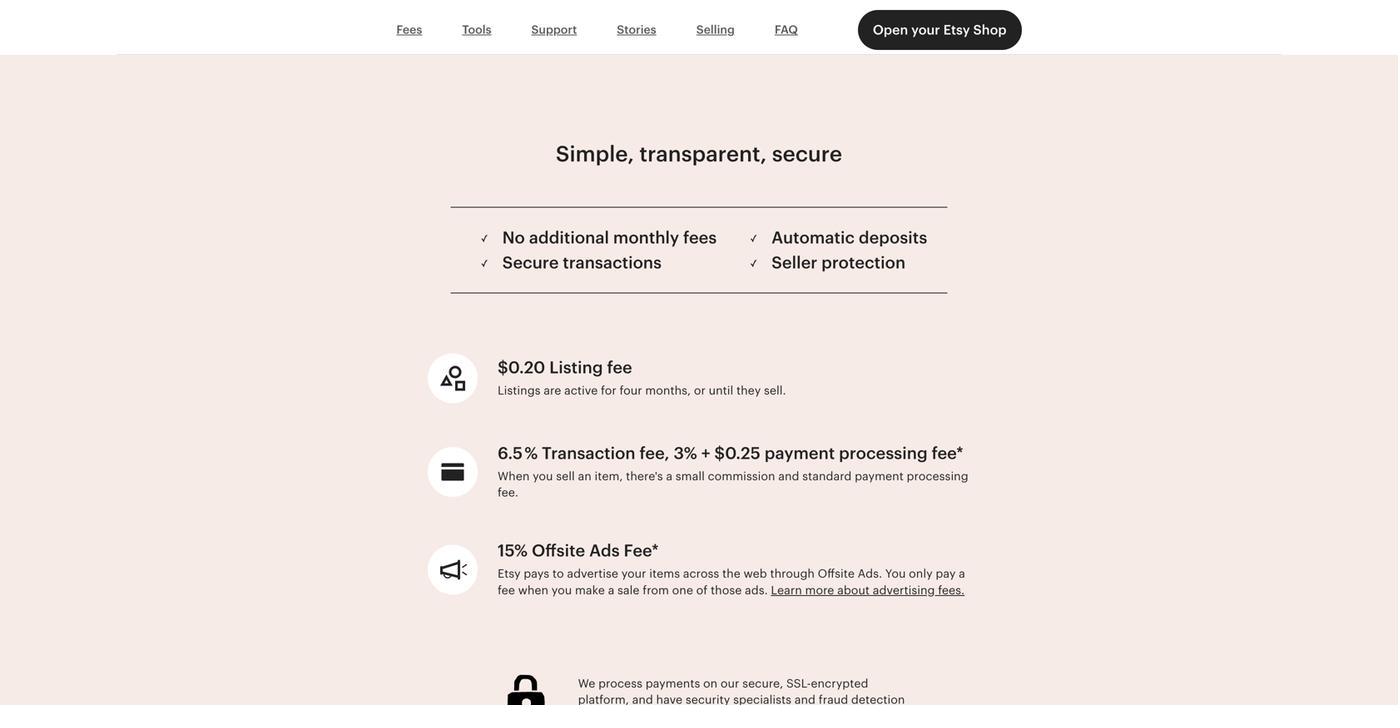 Task type: describe. For each thing, give the bounding box(es) containing it.
selling
[[697, 23, 735, 36]]

automatic deposits
[[768, 228, 928, 247]]

web
[[744, 567, 767, 580]]

simple,
[[556, 141, 634, 166]]

faq
[[775, 23, 798, 36]]

stories link
[[597, 14, 677, 46]]

secure transactions
[[498, 253, 662, 272]]

you
[[886, 567, 906, 580]]

specialists
[[733, 693, 792, 705]]

open
[[873, 22, 908, 37]]

6.5
[[498, 444, 523, 463]]

protection
[[822, 253, 906, 272]]

and inside 6.5 % transaction fee,                         3% + $0.25 payment processing fee* when you sell an item, there's a small commission and standard payment processing fee.
[[779, 470, 800, 483]]

standard
[[803, 470, 852, 483]]

and left have
[[632, 693, 653, 705]]

process
[[599, 677, 643, 690]]

additional
[[529, 228, 609, 247]]

to
[[553, 567, 564, 580]]

no additional monthly fees
[[498, 228, 717, 247]]

stories
[[617, 23, 657, 36]]

smaller image for automatic deposits
[[750, 233, 758, 245]]

months,
[[645, 384, 691, 397]]

on
[[703, 677, 718, 690]]

we
[[578, 677, 596, 690]]

fraud
[[819, 693, 848, 705]]

fee inside etsy pays to advertise your items across the web through offsite ads. you only pay a fee when you make a sale from one of those ads.
[[498, 583, 515, 597]]

support link
[[512, 14, 597, 46]]

items
[[650, 567, 680, 580]]

2 vertical spatial a
[[608, 583, 615, 597]]

etsy inside etsy pays to advertise your items across the web through offsite ads. you only pay a fee when you make a sale from one of those ads.
[[498, 567, 521, 580]]

2 horizontal spatial a
[[959, 567, 966, 580]]

shop
[[974, 22, 1007, 37]]

item,
[[595, 470, 623, 483]]

monthly
[[613, 228, 679, 247]]

through
[[770, 567, 815, 580]]

advertising
[[873, 583, 935, 597]]

smaller image for no additional monthly fees
[[481, 233, 489, 245]]

listing
[[550, 358, 603, 377]]

platform,
[[578, 693, 629, 705]]

support
[[532, 23, 577, 36]]

ads.
[[745, 583, 768, 597]]

only
[[909, 567, 933, 580]]

listings
[[498, 384, 541, 397]]

3%
[[674, 444, 697, 463]]

ads.
[[858, 567, 882, 580]]

active
[[564, 384, 598, 397]]

0 vertical spatial payment
[[765, 444, 835, 463]]

there's
[[626, 470, 663, 483]]

commission
[[708, 470, 775, 483]]

encrypted
[[811, 677, 869, 690]]

for
[[601, 384, 617, 397]]

seller
[[772, 253, 818, 272]]

our
[[721, 677, 740, 690]]

one
[[672, 583, 693, 597]]

fees
[[397, 23, 422, 36]]

you inside etsy pays to advertise your items across the web through offsite ads. you only pay a fee when you make a sale from one of those ads.
[[552, 583, 572, 597]]

advertise
[[567, 567, 618, 580]]

secure
[[772, 141, 842, 166]]

are
[[544, 384, 561, 397]]

learn more about advertising fees. link
[[771, 583, 965, 597]]

have
[[656, 693, 683, 705]]

your inside etsy pays to advertise your items across the web through offsite ads. you only pay a fee when you make a sale from one of those ads.
[[622, 567, 646, 580]]

transparent,
[[640, 141, 767, 166]]

from
[[643, 583, 669, 597]]

payments
[[646, 677, 700, 690]]

and down ssl-
[[795, 693, 816, 705]]

of
[[696, 583, 708, 597]]

the
[[723, 567, 741, 580]]



Task type: locate. For each thing, give the bounding box(es) containing it.
until
[[709, 384, 734, 397]]

security
[[686, 693, 730, 705]]

smaller image left "seller"
[[750, 258, 758, 270]]

no
[[503, 228, 525, 247]]

smaller image
[[481, 233, 489, 245], [481, 258, 489, 270]]

offsite inside etsy pays to advertise your items across the web through offsite ads. you only pay a fee when you make a sale from one of those ads.
[[818, 567, 855, 580]]

fee*
[[624, 541, 659, 560]]

1 vertical spatial fee
[[498, 583, 515, 597]]

more
[[805, 583, 834, 597]]

selling link
[[677, 14, 755, 46]]

smaller image for secure transactions
[[481, 258, 489, 270]]

2 smaller image from the top
[[750, 258, 758, 270]]

smaller image left secure
[[481, 258, 489, 270]]

0 horizontal spatial etsy
[[498, 567, 521, 580]]

small
[[676, 470, 705, 483]]

or
[[694, 384, 706, 397]]

seller protection
[[768, 253, 906, 272]]

learn more about advertising fees.
[[771, 583, 965, 597]]

offsite up more
[[818, 567, 855, 580]]

0 vertical spatial your
[[912, 22, 940, 37]]

fee*
[[932, 444, 964, 463]]

across
[[683, 567, 719, 580]]

they
[[737, 384, 761, 397]]

payment up 'standard'
[[765, 444, 835, 463]]

open your etsy shop link
[[858, 10, 1022, 50]]

2 smaller image from the top
[[481, 258, 489, 270]]

1 horizontal spatial fee
[[607, 358, 632, 377]]

1 vertical spatial you
[[552, 583, 572, 597]]

fee,
[[640, 444, 670, 463]]

and left 'standard'
[[779, 470, 800, 483]]

1 vertical spatial processing
[[907, 470, 969, 483]]

about
[[838, 583, 870, 597]]

15%
[[498, 541, 528, 560]]

1 horizontal spatial a
[[666, 470, 673, 483]]

1 vertical spatial your
[[622, 567, 646, 580]]

fees.
[[938, 583, 965, 597]]

you
[[533, 470, 553, 483], [552, 583, 572, 597]]

ads
[[589, 541, 620, 560]]

1 horizontal spatial your
[[912, 22, 940, 37]]

secure
[[503, 253, 559, 272]]

fee inside $0.20 listing fee listings are active for four months, or until they sell.
[[607, 358, 632, 377]]

1 smaller image from the top
[[481, 233, 489, 245]]

offsite up to
[[532, 541, 585, 560]]

a left 'sale'
[[608, 583, 615, 597]]

simple, transparent, secure
[[556, 141, 842, 166]]

0 vertical spatial fee
[[607, 358, 632, 377]]

learn
[[771, 583, 802, 597]]

etsy inside open your etsy shop link
[[944, 22, 970, 37]]

fees link
[[377, 14, 442, 46]]

1 horizontal spatial etsy
[[944, 22, 970, 37]]

0 horizontal spatial your
[[622, 567, 646, 580]]

%
[[525, 444, 538, 463]]

1 vertical spatial smaller image
[[750, 258, 758, 270]]

smaller image for seller protection
[[750, 258, 758, 270]]

when
[[498, 470, 530, 483]]

sell.
[[764, 384, 786, 397]]

transaction
[[542, 444, 636, 463]]

1 vertical spatial etsy
[[498, 567, 521, 580]]

smaller image right fees
[[750, 233, 758, 245]]

a right pay on the right bottom of page
[[959, 567, 966, 580]]

your right open
[[912, 22, 940, 37]]

0 vertical spatial smaller image
[[481, 233, 489, 245]]

your
[[912, 22, 940, 37], [622, 567, 646, 580]]

processing down the fee*
[[907, 470, 969, 483]]

etsy
[[944, 22, 970, 37], [498, 567, 521, 580]]

open your etsy shop
[[873, 22, 1007, 37]]

an
[[578, 470, 592, 483]]

etsy pays to advertise your items across the web through offsite ads. you only pay a fee when you make a sale from one of those ads.
[[498, 567, 966, 597]]

fee
[[607, 358, 632, 377], [498, 583, 515, 597]]

sale
[[618, 583, 640, 597]]

payment right 'standard'
[[855, 470, 904, 483]]

$0.25
[[715, 444, 761, 463]]

a inside 6.5 % transaction fee,                         3% + $0.25 payment processing fee* when you sell an item, there's a small commission and standard payment processing fee.
[[666, 470, 673, 483]]

tools
[[462, 23, 492, 36]]

payment
[[765, 444, 835, 463], [855, 470, 904, 483]]

0 vertical spatial offsite
[[532, 541, 585, 560]]

four
[[620, 384, 642, 397]]

your up 'sale'
[[622, 567, 646, 580]]

tools link
[[442, 14, 512, 46]]

a left small
[[666, 470, 673, 483]]

0 vertical spatial etsy
[[944, 22, 970, 37]]

1 vertical spatial offsite
[[818, 567, 855, 580]]

fee.
[[498, 486, 519, 499]]

processing
[[839, 444, 928, 463], [907, 470, 969, 483]]

a
[[666, 470, 673, 483], [959, 567, 966, 580], [608, 583, 615, 597]]

0 vertical spatial you
[[533, 470, 553, 483]]

those
[[711, 583, 742, 597]]

0 horizontal spatial payment
[[765, 444, 835, 463]]

6.5 % transaction fee,                         3% + $0.25 payment processing fee* when you sell an item, there's a small commission and standard payment processing fee.
[[498, 444, 969, 499]]

15% offsite ads fee*
[[498, 541, 659, 560]]

0 horizontal spatial a
[[608, 583, 615, 597]]

transactions
[[563, 253, 662, 272]]

1 vertical spatial smaller image
[[481, 258, 489, 270]]

we process payments on our secure, ssl-encrypted platform, and have security specialists and fraud detectio
[[578, 677, 905, 705]]

fees
[[683, 228, 717, 247]]

etsy left shop
[[944, 22, 970, 37]]

etsy down 15%
[[498, 567, 521, 580]]

when
[[518, 583, 549, 597]]

1 vertical spatial a
[[959, 567, 966, 580]]

sell
[[556, 470, 575, 483]]

fee up for
[[607, 358, 632, 377]]

fee left when
[[498, 583, 515, 597]]

pay
[[936, 567, 956, 580]]

1 horizontal spatial offsite
[[818, 567, 855, 580]]

0 vertical spatial smaller image
[[750, 233, 758, 245]]

secure,
[[743, 677, 783, 690]]

offsite
[[532, 541, 585, 560], [818, 567, 855, 580]]

pays
[[524, 567, 550, 580]]

processing up 'standard'
[[839, 444, 928, 463]]

1 horizontal spatial payment
[[855, 470, 904, 483]]

1 vertical spatial payment
[[855, 470, 904, 483]]

$0.20
[[498, 358, 545, 377]]

make
[[575, 583, 605, 597]]

you down to
[[552, 583, 572, 597]]

ssl-
[[787, 677, 811, 690]]

automatic
[[772, 228, 855, 247]]

0 vertical spatial processing
[[839, 444, 928, 463]]

smaller image left no
[[481, 233, 489, 245]]

you inside 6.5 % transaction fee,                         3% + $0.25 payment processing fee* when you sell an item, there's a small commission and standard payment processing fee.
[[533, 470, 553, 483]]

0 vertical spatial a
[[666, 470, 673, 483]]

1 smaller image from the top
[[750, 233, 758, 245]]

deposits
[[859, 228, 928, 247]]

0 horizontal spatial offsite
[[532, 541, 585, 560]]

smaller image
[[750, 233, 758, 245], [750, 258, 758, 270]]

faq link
[[755, 14, 818, 46]]

0 horizontal spatial fee
[[498, 583, 515, 597]]

you left sell
[[533, 470, 553, 483]]



Task type: vqa. For each thing, say whether or not it's contained in the screenshot.
SMALL
yes



